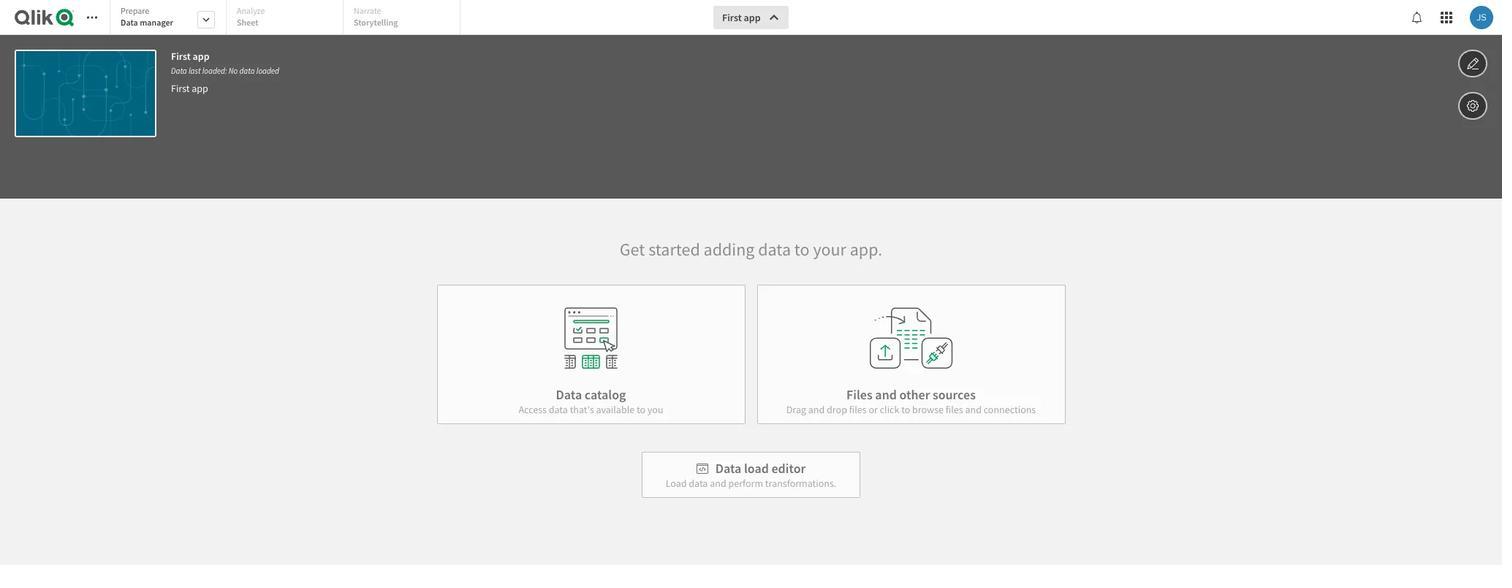 Task type: describe. For each thing, give the bounding box(es) containing it.
manager
[[140, 17, 173, 28]]

available
[[596, 404, 635, 417]]

jacob simon image
[[1470, 6, 1494, 29]]

load
[[666, 477, 687, 491]]

and left "perform"
[[710, 477, 727, 491]]

data inside data catalog access data that's available to you
[[556, 387, 582, 404]]

browse
[[913, 404, 944, 417]]

to inside files and other sources drag and drop files or click to browse files and connections
[[902, 404, 910, 417]]

first app
[[722, 11, 761, 24]]

first app data last loaded: no data loaded first app
[[171, 50, 279, 95]]

perform
[[729, 477, 763, 491]]

adding
[[704, 238, 755, 261]]

load data and perform transformations.
[[666, 477, 837, 491]]

data inside data catalog access data that's available to you
[[549, 404, 568, 417]]

or
[[869, 404, 878, 417]]

first app button
[[714, 6, 789, 29]]

data inside prepare data manager
[[121, 17, 138, 28]]

catalog
[[585, 387, 626, 404]]

transformations.
[[765, 477, 837, 491]]

files and other sources drag and drop files or click to browse files and connections
[[787, 387, 1036, 417]]

2 vertical spatial first
[[171, 82, 190, 95]]

data inside first app data last loaded: no data loaded first app
[[239, 66, 255, 76]]

loaded:
[[202, 66, 227, 76]]

and left connections
[[965, 404, 982, 417]]

prepare
[[121, 5, 149, 16]]

to inside data catalog access data that's available to you
[[637, 404, 646, 417]]

data left the load
[[716, 461, 742, 477]]

1 files from the left
[[849, 404, 867, 417]]

data load editor
[[716, 461, 806, 477]]

get started adding data to your app.
[[620, 238, 883, 261]]



Task type: locate. For each thing, give the bounding box(es) containing it.
1 vertical spatial app
[[193, 50, 210, 63]]

data left 'last'
[[171, 66, 187, 76]]

drag
[[787, 404, 806, 417]]

1 horizontal spatial files
[[946, 404, 963, 417]]

last
[[189, 66, 201, 76]]

first for first app
[[722, 11, 742, 24]]

get started adding data to your app. application
[[0, 0, 1502, 566]]

app inside button
[[744, 11, 761, 24]]

data inside first app data last loaded: no data loaded first app
[[171, 66, 187, 76]]

app
[[744, 11, 761, 24], [193, 50, 210, 63], [192, 82, 208, 95]]

started
[[649, 238, 700, 261]]

toolbar
[[0, 0, 1502, 199]]

app.
[[850, 238, 883, 261]]

files right browse
[[946, 404, 963, 417]]

access
[[519, 404, 547, 417]]

data
[[239, 66, 255, 76], [758, 238, 791, 261], [549, 404, 568, 417], [689, 477, 708, 491]]

editor
[[772, 461, 806, 477]]

to
[[795, 238, 810, 261], [637, 404, 646, 417], [902, 404, 910, 417]]

edit image
[[1467, 55, 1480, 72]]

data right no
[[239, 66, 255, 76]]

data down prepare
[[121, 17, 138, 28]]

data right load at the bottom left of the page
[[689, 477, 708, 491]]

files
[[849, 404, 867, 417], [946, 404, 963, 417]]

to left the your
[[795, 238, 810, 261]]

files left or
[[849, 404, 867, 417]]

drop
[[827, 404, 847, 417]]

first inside button
[[722, 11, 742, 24]]

app for first app data last loaded: no data loaded first app
[[193, 50, 210, 63]]

first for first app data last loaded: no data loaded first app
[[171, 50, 191, 63]]

other
[[900, 387, 930, 404]]

first
[[722, 11, 742, 24], [171, 50, 191, 63], [171, 82, 190, 95]]

0 vertical spatial first
[[722, 11, 742, 24]]

load
[[744, 461, 769, 477]]

files
[[847, 387, 873, 404]]

app for first app
[[744, 11, 761, 24]]

and right files
[[875, 387, 897, 404]]

that's
[[570, 404, 594, 417]]

your
[[813, 238, 847, 261]]

no
[[229, 66, 238, 76]]

data left that's
[[549, 404, 568, 417]]

connections
[[984, 404, 1036, 417]]

0 horizontal spatial files
[[849, 404, 867, 417]]

2 horizontal spatial to
[[902, 404, 910, 417]]

to left you
[[637, 404, 646, 417]]

0 horizontal spatial to
[[637, 404, 646, 417]]

data right 'adding'
[[758, 238, 791, 261]]

2 vertical spatial app
[[192, 82, 208, 95]]

click
[[880, 404, 900, 417]]

and
[[875, 387, 897, 404], [808, 404, 825, 417], [965, 404, 982, 417], [710, 477, 727, 491]]

get
[[620, 238, 645, 261]]

app options image
[[1467, 97, 1480, 115]]

data
[[121, 17, 138, 28], [171, 66, 187, 76], [556, 387, 582, 404], [716, 461, 742, 477]]

prepare data manager
[[121, 5, 173, 28]]

to right click
[[902, 404, 910, 417]]

loaded
[[256, 66, 279, 76]]

0 vertical spatial app
[[744, 11, 761, 24]]

data left catalog
[[556, 387, 582, 404]]

1 horizontal spatial to
[[795, 238, 810, 261]]

and right drag
[[808, 404, 825, 417]]

you
[[648, 404, 664, 417]]

data catalog access data that's available to you
[[519, 387, 664, 417]]

2 files from the left
[[946, 404, 963, 417]]

1 vertical spatial first
[[171, 50, 191, 63]]

sources
[[933, 387, 976, 404]]

toolbar containing first app
[[0, 0, 1502, 199]]



Task type: vqa. For each thing, say whether or not it's contained in the screenshot.
leftmost Favorites
no



